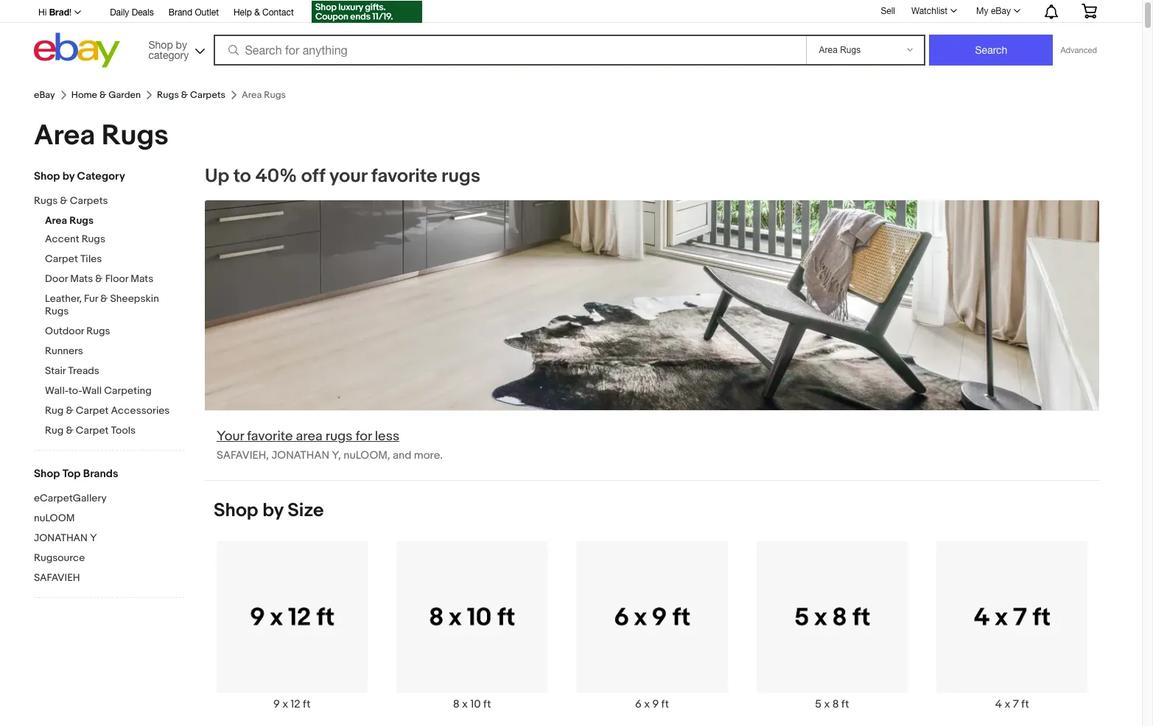 Task type: locate. For each thing, give the bounding box(es) containing it.
1 vertical spatial rugs & carpets link
[[34, 195, 174, 209]]

jonathan down area
[[272, 449, 329, 463]]

and
[[393, 449, 411, 463]]

ft right 5 at bottom
[[842, 698, 849, 712]]

shop for shop by size
[[214, 500, 258, 523]]

0 horizontal spatial by
[[62, 170, 75, 184]]

your shopping cart image
[[1081, 4, 1098, 18]]

jonathan up rugsource
[[34, 532, 88, 545]]

1 horizontal spatial jonathan
[[272, 449, 329, 463]]

mats up fur
[[70, 273, 93, 285]]

mats
[[70, 273, 93, 285], [131, 273, 153, 285]]

wall
[[82, 385, 102, 397]]

brand
[[169, 7, 192, 18]]

area
[[34, 119, 95, 153], [45, 214, 67, 227]]

ft inside "link"
[[483, 698, 491, 712]]

0 vertical spatial favorite
[[371, 165, 437, 188]]

9 inside 6 x 9 ft link
[[653, 698, 659, 712]]

x inside "link"
[[462, 698, 468, 712]]

ebay left home
[[34, 89, 55, 101]]

ft right the 10
[[483, 698, 491, 712]]

area up shop by category
[[34, 119, 95, 153]]

1 horizontal spatial 9
[[653, 698, 659, 712]]

less
[[375, 429, 400, 445]]

daily
[[110, 7, 129, 18]]

your favorite area rugs for less safavieh, jonathan y, nuloom, and more.
[[217, 429, 443, 463]]

1 rug from the top
[[45, 405, 64, 417]]

8
[[453, 698, 460, 712], [833, 698, 839, 712]]

favorite right your
[[371, 165, 437, 188]]

None text field
[[205, 200, 1100, 481]]

favorite
[[371, 165, 437, 188], [247, 429, 293, 445]]

by for category
[[176, 39, 187, 50]]

12
[[291, 698, 300, 712]]

shop for shop by category
[[34, 170, 60, 184]]

40%
[[255, 165, 297, 188]]

1 vertical spatial carpet
[[76, 405, 109, 417]]

by inside shop by category
[[176, 39, 187, 50]]

rugs & carpets link down the category
[[34, 195, 174, 209]]

by down brand
[[176, 39, 187, 50]]

1 vertical spatial ebay
[[34, 89, 55, 101]]

shop by size
[[214, 500, 324, 523]]

hi brad !
[[38, 7, 72, 18]]

rugs up outdoor
[[45, 305, 69, 318]]

0 horizontal spatial rugs
[[326, 429, 353, 445]]

1 mats from the left
[[70, 273, 93, 285]]

to
[[233, 165, 251, 188]]

garden
[[108, 89, 141, 101]]

x left 12
[[282, 698, 288, 712]]

outdoor
[[45, 325, 84, 338]]

rug
[[45, 405, 64, 417], [45, 424, 64, 437]]

by
[[176, 39, 187, 50], [62, 170, 75, 184], [263, 500, 283, 523]]

fur
[[84, 293, 98, 305]]

rugs & carpets link
[[157, 89, 225, 101], [34, 195, 174, 209]]

ebay right my
[[991, 6, 1011, 16]]

8 left the 10
[[453, 698, 460, 712]]

home & garden
[[71, 89, 141, 101]]

jonathan
[[272, 449, 329, 463], [34, 532, 88, 545]]

carpet
[[45, 253, 78, 265], [76, 405, 109, 417], [76, 424, 109, 437]]

rugs & carpets area rugs accent rugs carpet tiles door mats & floor mats leather, fur & sheepskin rugs outdoor rugs runners stair treads wall-to-wall carpeting rug & carpet accessories rug & carpet tools
[[34, 195, 170, 437]]

shop top brands
[[34, 467, 118, 481]]

1 horizontal spatial ebay
[[991, 6, 1011, 16]]

carpets for rugs & carpets area rugs accent rugs carpet tiles door mats & floor mats leather, fur & sheepskin rugs outdoor rugs runners stair treads wall-to-wall carpeting rug & carpet accessories rug & carpet tools
[[70, 195, 108, 207]]

advanced
[[1061, 46, 1097, 55]]

1 horizontal spatial carpets
[[190, 89, 225, 101]]

0 vertical spatial rug
[[45, 405, 64, 417]]

x
[[282, 698, 288, 712], [462, 698, 468, 712], [644, 698, 650, 712], [824, 698, 830, 712], [1005, 698, 1011, 712]]

1 8 from the left
[[453, 698, 460, 712]]

off
[[301, 165, 325, 188]]

sell
[[881, 6, 895, 16]]

by inside main content
[[263, 500, 283, 523]]

ft right "7" on the bottom right
[[1022, 698, 1029, 712]]

1 vertical spatial carpets
[[70, 195, 108, 207]]

rugs
[[157, 89, 179, 101], [102, 119, 169, 153], [34, 195, 58, 207], [69, 214, 94, 227], [82, 233, 105, 245], [45, 305, 69, 318], [86, 325, 110, 338]]

0 vertical spatial ebay
[[991, 6, 1011, 16]]

2 x from the left
[[462, 698, 468, 712]]

brands
[[83, 467, 118, 481]]

safavieh,
[[217, 449, 269, 463]]

0 horizontal spatial jonathan
[[34, 532, 88, 545]]

rugs down category
[[157, 89, 179, 101]]

rugs down garden
[[102, 119, 169, 153]]

x right 6
[[644, 698, 650, 712]]

ecarpetgallery
[[34, 492, 107, 505]]

3 x from the left
[[644, 698, 650, 712]]

shop by category
[[34, 170, 125, 184]]

shop down safavieh,
[[214, 500, 258, 523]]

favorite up safavieh,
[[247, 429, 293, 445]]

daily deals link
[[110, 5, 154, 21]]

by left the category
[[62, 170, 75, 184]]

2 9 from the left
[[653, 698, 659, 712]]

y,
[[332, 449, 341, 463]]

accessories
[[111, 405, 170, 417]]

carpets down shop by category
[[70, 195, 108, 207]]

2 horizontal spatial by
[[263, 500, 283, 523]]

none submit inside shop by category banner
[[930, 35, 1053, 66]]

carpets down the shop by category dropdown button
[[190, 89, 225, 101]]

ft for 9 x 12 ft
[[303, 698, 311, 712]]

0 vertical spatial by
[[176, 39, 187, 50]]

leather, fur & sheepskin rugs link
[[45, 293, 185, 319]]

contact
[[262, 7, 294, 18]]

1 vertical spatial rug
[[45, 424, 64, 437]]

main content
[[196, 165, 1108, 727]]

shop down deals
[[149, 39, 173, 50]]

mats up sheepskin
[[131, 273, 153, 285]]

wall-to-wall carpeting link
[[45, 385, 185, 399]]

5 ft from the left
[[1022, 698, 1029, 712]]

for
[[356, 429, 372, 445]]

2 8 from the left
[[833, 698, 839, 712]]

4 x from the left
[[824, 698, 830, 712]]

9 right 6
[[653, 698, 659, 712]]

0 horizontal spatial favorite
[[247, 429, 293, 445]]

1 x from the left
[[282, 698, 288, 712]]

x for 4
[[1005, 698, 1011, 712]]

shop inside shop by category
[[149, 39, 173, 50]]

area rugs
[[34, 119, 169, 153]]

carpets
[[190, 89, 225, 101], [70, 195, 108, 207]]

1 vertical spatial rugs
[[326, 429, 353, 445]]

help
[[234, 7, 252, 18]]

1 vertical spatial jonathan
[[34, 532, 88, 545]]

area up accent
[[45, 214, 67, 227]]

2 ft from the left
[[483, 698, 491, 712]]

&
[[254, 7, 260, 18], [99, 89, 106, 101], [181, 89, 188, 101], [60, 195, 68, 207], [95, 273, 103, 285], [100, 293, 108, 305], [66, 405, 73, 417], [66, 424, 73, 437]]

1 horizontal spatial rugs
[[442, 165, 481, 188]]

0 horizontal spatial ebay
[[34, 89, 55, 101]]

up to 40% off your favorite rugs
[[205, 165, 481, 188]]

0 vertical spatial carpets
[[190, 89, 225, 101]]

1 horizontal spatial by
[[176, 39, 187, 50]]

0 vertical spatial jonathan
[[272, 449, 329, 463]]

x right 5 at bottom
[[824, 698, 830, 712]]

x for 8
[[462, 698, 468, 712]]

floor
[[105, 273, 128, 285]]

9 x 12 ft
[[273, 698, 311, 712]]

2 mats from the left
[[131, 273, 153, 285]]

0 horizontal spatial 8
[[453, 698, 460, 712]]

1 vertical spatial by
[[62, 170, 75, 184]]

10
[[470, 698, 481, 712]]

3 ft from the left
[[661, 698, 669, 712]]

shop
[[149, 39, 173, 50], [34, 170, 60, 184], [34, 467, 60, 481], [214, 500, 258, 523]]

area inside 'rugs & carpets area rugs accent rugs carpet tiles door mats & floor mats leather, fur & sheepskin rugs outdoor rugs runners stair treads wall-to-wall carpeting rug & carpet accessories rug & carpet tools'
[[45, 214, 67, 227]]

5
[[815, 698, 822, 712]]

my ebay link
[[968, 2, 1027, 20]]

9
[[273, 698, 280, 712], [653, 698, 659, 712]]

jonathan inside ecarpetgallery nuloom jonathan y rugsource safavieh
[[34, 532, 88, 545]]

4 x 7 ft link
[[922, 541, 1102, 712]]

1 vertical spatial area
[[45, 214, 67, 227]]

x left "7" on the bottom right
[[1005, 698, 1011, 712]]

!
[[69, 7, 72, 18]]

tools
[[111, 424, 136, 437]]

shop inside main content
[[214, 500, 258, 523]]

carpeting
[[104, 385, 152, 397]]

stair treads link
[[45, 365, 185, 379]]

1 9 from the left
[[273, 698, 280, 712]]

None submit
[[930, 35, 1053, 66]]

2 vertical spatial by
[[263, 500, 283, 523]]

shop left top
[[34, 467, 60, 481]]

ft right 6
[[661, 698, 669, 712]]

6 x 9 ft
[[635, 698, 669, 712]]

0 horizontal spatial mats
[[70, 273, 93, 285]]

home & garden link
[[71, 89, 141, 101]]

by for category
[[62, 170, 75, 184]]

ft for 6 x 9 ft
[[661, 698, 669, 712]]

0 horizontal spatial carpets
[[70, 195, 108, 207]]

rug & carpet tools link
[[45, 424, 185, 439]]

4 ft from the left
[[842, 698, 849, 712]]

1 horizontal spatial mats
[[131, 273, 153, 285]]

carpets inside 'rugs & carpets area rugs accent rugs carpet tiles door mats & floor mats leather, fur & sheepskin rugs outdoor rugs runners stair treads wall-to-wall carpeting rug & carpet accessories rug & carpet tools'
[[70, 195, 108, 207]]

x left the 10
[[462, 698, 468, 712]]

0 horizontal spatial 9
[[273, 698, 280, 712]]

shop by category button
[[142, 33, 208, 64]]

1 ft from the left
[[303, 698, 311, 712]]

ft right 12
[[303, 698, 311, 712]]

shop left the category
[[34, 170, 60, 184]]

carpet down rug & carpet accessories link
[[76, 424, 109, 437]]

help & contact link
[[234, 5, 294, 21]]

rugs
[[442, 165, 481, 188], [326, 429, 353, 445]]

8 right 5 at bottom
[[833, 698, 839, 712]]

nuloom,
[[344, 449, 390, 463]]

rugsource
[[34, 552, 85, 565]]

by left size
[[263, 500, 283, 523]]

rugs & carpets link down category
[[157, 89, 225, 101]]

none text field containing your favorite area rugs for less
[[205, 200, 1100, 481]]

my ebay
[[977, 6, 1011, 16]]

1 vertical spatial favorite
[[247, 429, 293, 445]]

Search for anything text field
[[216, 36, 804, 64]]

my
[[977, 6, 989, 16]]

1 horizontal spatial 8
[[833, 698, 839, 712]]

shop for shop by category
[[149, 39, 173, 50]]

5 x from the left
[[1005, 698, 1011, 712]]

shop by category banner
[[30, 0, 1108, 71]]

carpet down accent
[[45, 253, 78, 265]]

carpet down wall
[[76, 405, 109, 417]]

tiles
[[80, 253, 102, 265]]

9 left 12
[[273, 698, 280, 712]]



Task type: vqa. For each thing, say whether or not it's contained in the screenshot.
Stair Treads link
yes



Task type: describe. For each thing, give the bounding box(es) containing it.
area
[[296, 429, 323, 445]]

jonathan y link
[[34, 532, 185, 546]]

4 x 7 ft
[[996, 698, 1029, 712]]

leather,
[[45, 293, 82, 305]]

0 vertical spatial carpet
[[45, 253, 78, 265]]

watchlist link
[[904, 2, 964, 20]]

outdoor rugs link
[[45, 325, 185, 339]]

help & contact
[[234, 7, 294, 18]]

2 rug from the top
[[45, 424, 64, 437]]

sheepskin
[[110, 293, 159, 305]]

brand outlet
[[169, 7, 219, 18]]

7
[[1013, 698, 1019, 712]]

1 horizontal spatial favorite
[[371, 165, 437, 188]]

ebay link
[[34, 89, 55, 101]]

ft for 5 x 8 ft
[[842, 698, 849, 712]]

nuloom
[[34, 512, 75, 525]]

x for 6
[[644, 698, 650, 712]]

size
[[288, 500, 324, 523]]

watchlist
[[912, 6, 948, 16]]

none text field inside main content
[[205, 200, 1100, 481]]

top
[[62, 467, 81, 481]]

your
[[329, 165, 367, 188]]

ebay inside 'account' navigation
[[991, 6, 1011, 16]]

9 inside 9 x 12 ft link
[[273, 698, 280, 712]]

runners
[[45, 345, 83, 357]]

accent rugs link
[[45, 233, 185, 247]]

by for size
[[263, 500, 283, 523]]

jonathan inside your favorite area rugs for less safavieh, jonathan y, nuloom, and more.
[[272, 449, 329, 463]]

y
[[90, 532, 97, 545]]

deals
[[132, 7, 154, 18]]

sell link
[[874, 6, 902, 16]]

wall-
[[45, 385, 69, 397]]

shop for shop top brands
[[34, 467, 60, 481]]

rugs inside your favorite area rugs for less safavieh, jonathan y, nuloom, and more.
[[326, 429, 353, 445]]

carpets for rugs & carpets
[[190, 89, 225, 101]]

0 vertical spatial rugs
[[442, 165, 481, 188]]

up
[[205, 165, 229, 188]]

ft for 8 x 10 ft
[[483, 698, 491, 712]]

rugsource link
[[34, 552, 185, 566]]

rugs up the runners link
[[86, 325, 110, 338]]

shop by category
[[149, 39, 189, 61]]

8 x 10 ft link
[[382, 541, 562, 712]]

accent
[[45, 233, 79, 245]]

safavieh link
[[34, 572, 185, 586]]

brad
[[49, 7, 69, 18]]

rugs up accent
[[69, 214, 94, 227]]

0 vertical spatial area
[[34, 119, 95, 153]]

8 x 10 ft
[[453, 698, 491, 712]]

main content containing up to 40% off your favorite rugs
[[196, 165, 1108, 727]]

treads
[[68, 365, 99, 377]]

category
[[77, 170, 125, 184]]

account navigation
[[30, 0, 1108, 25]]

ecarpetgallery link
[[34, 492, 185, 506]]

daily deals
[[110, 7, 154, 18]]

hi
[[38, 7, 47, 18]]

rug & carpet accessories link
[[45, 405, 185, 419]]

home
[[71, 89, 97, 101]]

nuloom link
[[34, 512, 185, 526]]

door
[[45, 273, 68, 285]]

advanced link
[[1053, 35, 1105, 65]]

category
[[149, 49, 189, 61]]

5 x 8 ft
[[815, 698, 849, 712]]

6
[[635, 698, 642, 712]]

favorite inside your favorite area rugs for less safavieh, jonathan y, nuloom, and more.
[[247, 429, 293, 445]]

runners link
[[45, 345, 185, 359]]

more.
[[414, 449, 443, 463]]

2 vertical spatial carpet
[[76, 424, 109, 437]]

& inside 'account' navigation
[[254, 7, 260, 18]]

ecarpetgallery nuloom jonathan y rugsource safavieh
[[34, 492, 107, 584]]

outlet
[[195, 7, 219, 18]]

ft for 4 x 7 ft
[[1022, 698, 1029, 712]]

6 x 9 ft link
[[562, 541, 742, 712]]

your
[[217, 429, 244, 445]]

5 x 8 ft link
[[742, 541, 922, 712]]

stair
[[45, 365, 66, 377]]

rugs up the tiles
[[82, 233, 105, 245]]

x for 9
[[282, 698, 288, 712]]

get the coupon image
[[312, 1, 422, 23]]

9 x 12 ft link
[[202, 541, 382, 712]]

0 vertical spatial rugs & carpets link
[[157, 89, 225, 101]]

rugs down shop by category
[[34, 195, 58, 207]]

x for 5
[[824, 698, 830, 712]]

brand outlet link
[[169, 5, 219, 21]]

8 inside "link"
[[453, 698, 460, 712]]

safavieh
[[34, 572, 80, 584]]



